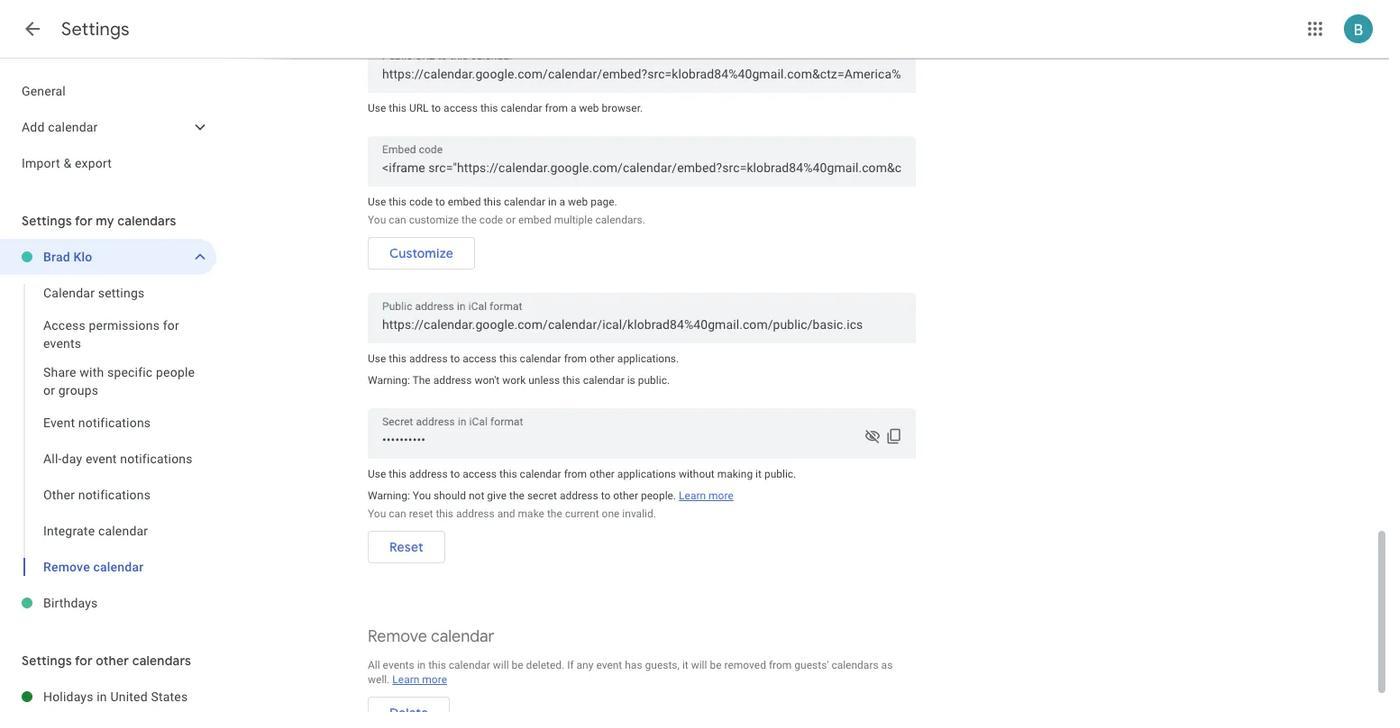 Task type: vqa. For each thing, say whether or not it's contained in the screenshot.
the left 5
no



Task type: describe. For each thing, give the bounding box(es) containing it.
other
[[43, 488, 75, 502]]

or inside the "share with specific people or groups"
[[43, 383, 55, 398]]

this inside all events in this calendar will be deleted. if any event has guests, it will be removed from guests' calendars as well.
[[428, 659, 446, 672]]

use this code to embed this calendar in a web page.
[[368, 196, 617, 208]]

reset
[[390, 539, 423, 555]]

secret
[[527, 490, 557, 502]]

klo
[[73, 250, 92, 264]]

access for use this address to access this calendar from other applications. warning: the address won't work unless this calendar is public.
[[463, 353, 497, 365]]

address right the
[[433, 374, 472, 387]]

settings for other calendars
[[22, 653, 191, 669]]

from for applications.
[[564, 353, 587, 365]]

any
[[577, 659, 594, 672]]

without
[[679, 468, 715, 481]]

brad
[[43, 250, 70, 264]]

deleted.
[[526, 659, 565, 672]]

united
[[110, 690, 148, 704]]

should
[[434, 490, 466, 502]]

access permissions for events
[[43, 318, 179, 351]]

calendars for settings for my calendars
[[117, 213, 176, 229]]

people.
[[641, 490, 676, 502]]

holidays in united states link
[[43, 679, 216, 712]]

events inside access permissions for events
[[43, 336, 81, 351]]

public. inside use this address to access this calendar from other applications without making it public. warning: you should not give the secret address to other people. learn more
[[765, 468, 796, 481]]

current
[[565, 508, 599, 520]]

as
[[881, 659, 893, 672]]

2 will from the left
[[691, 659, 707, 672]]

is
[[627, 374, 635, 387]]

all
[[368, 659, 380, 672]]

to for use this address to access this calendar from other applications. warning: the address won't work unless this calendar is public.
[[450, 353, 460, 365]]

learn inside use this address to access this calendar from other applications without making it public. warning: you should not give the secret address to other people. learn more
[[679, 490, 706, 502]]

share with specific people or groups
[[43, 365, 195, 398]]

it inside all events in this calendar will be deleted. if any event has guests, it will be removed from guests' calendars as well.
[[682, 659, 689, 672]]

for for my
[[75, 213, 93, 229]]

holidays in united states
[[43, 690, 188, 704]]

export
[[75, 156, 112, 170]]

calendar
[[43, 286, 95, 300]]

1 horizontal spatial remove
[[368, 627, 427, 647]]

0 vertical spatial embed
[[448, 196, 481, 208]]

guests'
[[795, 659, 829, 672]]

import
[[22, 156, 60, 170]]

settings for settings
[[61, 18, 130, 41]]

add calendar
[[22, 120, 98, 134]]

you can reset this address and make the current one invalid.
[[368, 508, 656, 520]]

groups
[[58, 383, 98, 398]]

2 vertical spatial the
[[547, 508, 562, 520]]

integrate
[[43, 524, 95, 538]]

learn more
[[393, 674, 447, 686]]

learn more link for all events in this calendar will be deleted. if any event has guests, it will be removed from guests' calendars as well.
[[393, 674, 447, 686]]

other notifications
[[43, 488, 151, 502]]

use this url to access this calendar from a web browser.
[[368, 102, 643, 115]]

in inside tree item
[[97, 690, 107, 704]]

states
[[151, 690, 188, 704]]

other up holidays in united states tree item
[[96, 653, 129, 669]]

in inside all events in this calendar will be deleted. if any event has guests, it will be removed from guests' calendars as well.
[[417, 659, 426, 672]]

from for web
[[545, 102, 568, 115]]

use for use this code to embed this calendar in a web page.
[[368, 196, 386, 208]]

brad klo
[[43, 250, 92, 264]]

address down not
[[456, 508, 495, 520]]

address up the
[[409, 353, 448, 365]]

event
[[43, 416, 75, 430]]

public. inside use this address to access this calendar from other applications. warning: the address won't work unless this calendar is public.
[[638, 374, 670, 387]]

learn more link for warning: you should not give the secret address to other people.
[[679, 490, 734, 502]]

give
[[487, 490, 507, 502]]

a for from
[[571, 102, 577, 115]]

address up current
[[560, 490, 598, 502]]

day
[[62, 452, 82, 466]]

people
[[156, 365, 195, 380]]

calendar inside use this address to access this calendar from other applications without making it public. warning: you should not give the secret address to other people. learn more
[[520, 468, 561, 481]]

from for applications
[[564, 468, 587, 481]]

if
[[567, 659, 574, 672]]

use this address to access this calendar from other applications. warning: the address won't work unless this calendar is public.
[[368, 353, 679, 387]]

birthdays link
[[43, 585, 216, 621]]

unless
[[529, 374, 560, 387]]

warning: inside use this address to access this calendar from other applications without making it public. warning: you should not give the secret address to other people. learn more
[[368, 490, 410, 502]]

won't
[[475, 374, 500, 387]]

reset button
[[368, 526, 445, 569]]

add
[[22, 120, 45, 134]]

with
[[80, 365, 104, 380]]

making
[[717, 468, 753, 481]]

calendar settings
[[43, 286, 145, 300]]

settings
[[98, 286, 145, 300]]

can for reset
[[389, 508, 406, 520]]

applications.
[[617, 353, 679, 365]]

to for use this address to access this calendar from other applications without making it public. warning: you should not give the secret address to other people. learn more
[[450, 468, 460, 481]]

guests,
[[645, 659, 680, 672]]

use for use this address to access this calendar from other applications without making it public. warning: you should not give the secret address to other people. learn more
[[368, 468, 386, 481]]

tree containing general
[[0, 73, 216, 181]]

more inside use this address to access this calendar from other applications without making it public. warning: you should not give the secret address to other people. learn more
[[709, 490, 734, 502]]

the
[[413, 374, 431, 387]]

it inside use this address to access this calendar from other applications without making it public. warning: you should not give the secret address to other people. learn more
[[756, 468, 762, 481]]

integrate calendar
[[43, 524, 148, 538]]

and
[[497, 508, 515, 520]]

use for use this address to access this calendar from other applications. warning: the address won't work unless this calendar is public.
[[368, 353, 386, 365]]

customize
[[409, 214, 459, 226]]



Task type: locate. For each thing, give the bounding box(es) containing it.
birthdays tree item
[[0, 585, 216, 621]]

1 vertical spatial code
[[480, 214, 503, 226]]

calendars left as
[[832, 659, 879, 672]]

1 vertical spatial the
[[509, 490, 525, 502]]

from left "guests'"
[[769, 659, 792, 672]]

address up should
[[409, 468, 448, 481]]

2 horizontal spatial the
[[547, 508, 562, 520]]

from left browser.
[[545, 102, 568, 115]]

2 warning: from the top
[[368, 490, 410, 502]]

from up current
[[564, 468, 587, 481]]

you left customize
[[368, 214, 386, 226]]

calendars for settings for other calendars
[[132, 653, 191, 669]]

be
[[512, 659, 524, 672], [710, 659, 722, 672]]

1 horizontal spatial learn
[[679, 490, 706, 502]]

1 vertical spatial remove
[[368, 627, 427, 647]]

event right any
[[596, 659, 622, 672]]

reset
[[409, 508, 433, 520]]

web for page.
[[568, 196, 588, 208]]

embed up customize
[[448, 196, 481, 208]]

0 vertical spatial or
[[506, 214, 516, 226]]

1 can from the top
[[389, 214, 406, 226]]

remove calendar down the integrate calendar
[[43, 560, 144, 574]]

to
[[431, 102, 441, 115], [436, 196, 445, 208], [450, 353, 460, 365], [450, 468, 460, 481], [601, 490, 611, 502]]

a for in
[[560, 196, 565, 208]]

public. right making on the bottom of page
[[765, 468, 796, 481]]

0 vertical spatial can
[[389, 214, 406, 226]]

more down making on the bottom of page
[[709, 490, 734, 502]]

2 vertical spatial notifications
[[78, 488, 151, 502]]

0 horizontal spatial event
[[86, 452, 117, 466]]

it right "guests,"
[[682, 659, 689, 672]]

remove
[[43, 560, 90, 574], [368, 627, 427, 647]]

0 vertical spatial learn
[[679, 490, 706, 502]]

all-
[[43, 452, 62, 466]]

0 vertical spatial code
[[409, 196, 433, 208]]

settings for my calendars
[[22, 213, 176, 229]]

go back image
[[22, 18, 43, 40]]

in up multiple
[[548, 196, 557, 208]]

permissions
[[89, 318, 160, 333]]

use inside use this address to access this calendar from other applications. warning: the address won't work unless this calendar is public.
[[368, 353, 386, 365]]

settings right "go back" icon
[[61, 18, 130, 41]]

None text field
[[382, 61, 902, 87], [382, 312, 902, 337], [382, 427, 902, 453], [382, 61, 902, 87], [382, 312, 902, 337], [382, 427, 902, 453]]

events up well.
[[383, 659, 415, 672]]

other
[[590, 353, 615, 365], [590, 468, 615, 481], [613, 490, 638, 502], [96, 653, 129, 669]]

1 vertical spatial public.
[[765, 468, 796, 481]]

embed
[[448, 196, 481, 208], [518, 214, 552, 226]]

it right making on the bottom of page
[[756, 468, 762, 481]]

2 can from the top
[[389, 508, 406, 520]]

1 horizontal spatial a
[[571, 102, 577, 115]]

for up holidays
[[75, 653, 93, 669]]

0 vertical spatial a
[[571, 102, 577, 115]]

1 horizontal spatial remove calendar
[[368, 627, 494, 647]]

2 vertical spatial you
[[368, 508, 386, 520]]

2 vertical spatial for
[[75, 653, 93, 669]]

0 vertical spatial settings
[[61, 18, 130, 41]]

other left applications.
[[590, 353, 615, 365]]

0 horizontal spatial embed
[[448, 196, 481, 208]]

my
[[96, 213, 114, 229]]

you up reset
[[413, 490, 431, 502]]

you for reset
[[368, 508, 386, 520]]

for left my
[[75, 213, 93, 229]]

for
[[75, 213, 93, 229], [163, 318, 179, 333], [75, 653, 93, 669]]

calendar inside all events in this calendar will be deleted. if any event has guests, it will be removed from guests' calendars as well.
[[449, 659, 490, 672]]

warning: inside use this address to access this calendar from other applications. warning: the address won't work unless this calendar is public.
[[368, 374, 410, 387]]

web left browser.
[[579, 102, 599, 115]]

in left "united"
[[97, 690, 107, 704]]

calendar
[[501, 102, 542, 115], [48, 120, 98, 134], [504, 196, 546, 208], [520, 353, 561, 365], [583, 374, 625, 387], [520, 468, 561, 481], [98, 524, 148, 538], [93, 560, 144, 574], [431, 627, 494, 647], [449, 659, 490, 672]]

all-day event notifications
[[43, 452, 193, 466]]

settings up brad
[[22, 213, 72, 229]]

1 vertical spatial you
[[413, 490, 431, 502]]

address
[[409, 353, 448, 365], [433, 374, 472, 387], [409, 468, 448, 481], [560, 490, 598, 502], [456, 508, 495, 520]]

use for use this url to access this calendar from a web browser.
[[368, 102, 386, 115]]

1 horizontal spatial public.
[[765, 468, 796, 481]]

0 horizontal spatial more
[[422, 674, 447, 686]]

calendars up states
[[132, 653, 191, 669]]

2 vertical spatial settings
[[22, 653, 72, 669]]

to for use this url to access this calendar from a web browser.
[[431, 102, 441, 115]]

learn
[[679, 490, 706, 502], [393, 674, 420, 686]]

1 vertical spatial event
[[596, 659, 622, 672]]

0 vertical spatial event
[[86, 452, 117, 466]]

1 horizontal spatial events
[[383, 659, 415, 672]]

this
[[389, 102, 407, 115], [480, 102, 498, 115], [389, 196, 407, 208], [484, 196, 501, 208], [389, 353, 407, 365], [500, 353, 517, 365], [563, 374, 580, 387], [389, 468, 407, 481], [500, 468, 517, 481], [436, 508, 454, 520], [428, 659, 446, 672]]

0 vertical spatial you
[[368, 214, 386, 226]]

specific
[[107, 365, 153, 380]]

learn more link
[[679, 490, 734, 502], [393, 674, 447, 686]]

0 horizontal spatial remove
[[43, 560, 90, 574]]

&
[[63, 156, 72, 170]]

from left applications.
[[564, 353, 587, 365]]

1 vertical spatial it
[[682, 659, 689, 672]]

settings up holidays
[[22, 653, 72, 669]]

browser.
[[602, 102, 643, 115]]

you left reset
[[368, 508, 386, 520]]

1 vertical spatial remove calendar
[[368, 627, 494, 647]]

4 use from the top
[[368, 468, 386, 481]]

0 horizontal spatial code
[[409, 196, 433, 208]]

more
[[709, 490, 734, 502], [422, 674, 447, 686]]

0 vertical spatial in
[[548, 196, 557, 208]]

other up one
[[590, 468, 615, 481]]

1 vertical spatial embed
[[518, 214, 552, 226]]

in up learn more
[[417, 659, 426, 672]]

1 vertical spatial notifications
[[120, 452, 193, 466]]

2 use from the top
[[368, 196, 386, 208]]

code down use this code to embed this calendar in a web page.
[[480, 214, 503, 226]]

learn right well.
[[393, 674, 420, 686]]

1 horizontal spatial more
[[709, 490, 734, 502]]

code
[[409, 196, 433, 208], [480, 214, 503, 226]]

notifications up all-day event notifications
[[78, 416, 151, 430]]

the down secret in the left of the page
[[547, 508, 562, 520]]

can left reset
[[389, 508, 406, 520]]

1 vertical spatial access
[[463, 353, 497, 365]]

0 vertical spatial access
[[444, 102, 478, 115]]

code up customize
[[409, 196, 433, 208]]

url
[[409, 102, 429, 115]]

embed left multiple
[[518, 214, 552, 226]]

applications
[[617, 468, 676, 481]]

can left customize
[[389, 214, 406, 226]]

will right "guests,"
[[691, 659, 707, 672]]

1 horizontal spatial in
[[417, 659, 426, 672]]

for for other
[[75, 653, 93, 669]]

0 horizontal spatial in
[[97, 690, 107, 704]]

a up multiple
[[560, 196, 565, 208]]

0 vertical spatial the
[[462, 214, 477, 226]]

access up not
[[463, 468, 497, 481]]

remove calendar inside "group"
[[43, 560, 144, 574]]

you can customize the code or embed multiple calendars.
[[368, 214, 646, 226]]

events inside all events in this calendar will be deleted. if any event has guests, it will be removed from guests' calendars as well.
[[383, 659, 415, 672]]

settings for settings for my calendars
[[22, 213, 72, 229]]

1 horizontal spatial be
[[710, 659, 722, 672]]

web for browser.
[[579, 102, 599, 115]]

or down share
[[43, 383, 55, 398]]

0 vertical spatial more
[[709, 490, 734, 502]]

to inside use this address to access this calendar from other applications. warning: the address won't work unless this calendar is public.
[[450, 353, 460, 365]]

2 vertical spatial in
[[97, 690, 107, 704]]

web up multiple
[[568, 196, 588, 208]]

import & export
[[22, 156, 112, 170]]

removed
[[724, 659, 766, 672]]

other up the invalid.
[[613, 490, 638, 502]]

settings heading
[[61, 18, 130, 41]]

group
[[0, 275, 216, 585]]

access inside use this address to access this calendar from other applications. warning: the address won't work unless this calendar is public.
[[463, 353, 497, 365]]

group containing calendar settings
[[0, 275, 216, 585]]

0 horizontal spatial it
[[682, 659, 689, 672]]

event notifications
[[43, 416, 151, 430]]

will left deleted. at bottom left
[[493, 659, 509, 672]]

1 use from the top
[[368, 102, 386, 115]]

1 horizontal spatial the
[[509, 490, 525, 502]]

calendars
[[117, 213, 176, 229], [132, 653, 191, 669], [832, 659, 879, 672]]

remove down integrate
[[43, 560, 90, 574]]

event inside all events in this calendar will be deleted. if any event has guests, it will be removed from guests' calendars as well.
[[596, 659, 622, 672]]

1 warning: from the top
[[368, 374, 410, 387]]

notifications for other notifications
[[78, 488, 151, 502]]

access right url
[[444, 102, 478, 115]]

can
[[389, 214, 406, 226], [389, 508, 406, 520]]

1 vertical spatial or
[[43, 383, 55, 398]]

in
[[548, 196, 557, 208], [417, 659, 426, 672], [97, 690, 107, 704]]

to for use this code to embed this calendar in a web page.
[[436, 196, 445, 208]]

make
[[518, 508, 545, 520]]

will
[[493, 659, 509, 672], [691, 659, 707, 672]]

learn more link down without
[[679, 490, 734, 502]]

all events in this calendar will be deleted. if any event has guests, it will be removed from guests' calendars as well.
[[368, 659, 893, 686]]

0 vertical spatial warning:
[[368, 374, 410, 387]]

page.
[[591, 196, 617, 208]]

settings for settings for other calendars
[[22, 653, 72, 669]]

1 horizontal spatial learn more link
[[679, 490, 734, 502]]

calendars right my
[[117, 213, 176, 229]]

work
[[502, 374, 526, 387]]

holidays
[[43, 690, 93, 704]]

1 horizontal spatial embed
[[518, 214, 552, 226]]

web
[[579, 102, 599, 115], [568, 196, 588, 208]]

0 horizontal spatial or
[[43, 383, 55, 398]]

customize
[[390, 245, 453, 261]]

use this address to access this calendar from other applications without making it public. warning: you should not give the secret address to other people. learn more
[[368, 468, 796, 502]]

from
[[545, 102, 568, 115], [564, 353, 587, 365], [564, 468, 587, 481], [769, 659, 792, 672]]

0 vertical spatial web
[[579, 102, 599, 115]]

the inside use this address to access this calendar from other applications without making it public. warning: you should not give the secret address to other people. learn more
[[509, 490, 525, 502]]

you
[[368, 214, 386, 226], [413, 490, 431, 502], [368, 508, 386, 520]]

1 horizontal spatial code
[[480, 214, 503, 226]]

0 vertical spatial it
[[756, 468, 762, 481]]

calendars inside all events in this calendar will be deleted. if any event has guests, it will be removed from guests' calendars as well.
[[832, 659, 879, 672]]

one
[[602, 508, 620, 520]]

public.
[[638, 374, 670, 387], [765, 468, 796, 481]]

0 horizontal spatial events
[[43, 336, 81, 351]]

1 vertical spatial learn
[[393, 674, 420, 686]]

for inside access permissions for events
[[163, 318, 179, 333]]

remove inside "group"
[[43, 560, 90, 574]]

0 horizontal spatial learn more link
[[393, 674, 447, 686]]

use inside use this address to access this calendar from other applications without making it public. warning: you should not give the secret address to other people. learn more
[[368, 468, 386, 481]]

1 horizontal spatial or
[[506, 214, 516, 226]]

settings for my calendars tree
[[0, 239, 216, 621]]

remove up all
[[368, 627, 427, 647]]

event inside settings for my calendars tree
[[86, 452, 117, 466]]

access inside use this address to access this calendar from other applications without making it public. warning: you should not give the secret address to other people. learn more
[[463, 468, 497, 481]]

be left removed
[[710, 659, 722, 672]]

access for use this address to access this calendar from other applications without making it public. warning: you should not give the secret address to other people. learn more
[[463, 468, 497, 481]]

you inside use this address to access this calendar from other applications without making it public. warning: you should not give the secret address to other people. learn more
[[413, 490, 431, 502]]

the down use this code to embed this calendar in a web page.
[[462, 214, 477, 226]]

1 horizontal spatial event
[[596, 659, 622, 672]]

warning: left the
[[368, 374, 410, 387]]

the
[[462, 214, 477, 226], [509, 490, 525, 502], [547, 508, 562, 520]]

access for use this url to access this calendar from a web browser.
[[444, 102, 478, 115]]

1 vertical spatial learn more link
[[393, 674, 447, 686]]

learn down without
[[679, 490, 706, 502]]

0 vertical spatial events
[[43, 336, 81, 351]]

warning: up reset
[[368, 490, 410, 502]]

event right day
[[86, 452, 117, 466]]

1 vertical spatial events
[[383, 659, 415, 672]]

invalid.
[[622, 508, 656, 520]]

share
[[43, 365, 76, 380]]

general
[[22, 84, 66, 98]]

0 vertical spatial learn more link
[[679, 490, 734, 502]]

1 vertical spatial can
[[389, 508, 406, 520]]

1 will from the left
[[493, 659, 509, 672]]

brad klo tree item
[[0, 239, 216, 275]]

event
[[86, 452, 117, 466], [596, 659, 622, 672]]

0 horizontal spatial be
[[512, 659, 524, 672]]

warning:
[[368, 374, 410, 387], [368, 490, 410, 502]]

events down access
[[43, 336, 81, 351]]

1 horizontal spatial will
[[691, 659, 707, 672]]

has
[[625, 659, 643, 672]]

1 vertical spatial in
[[417, 659, 426, 672]]

0 vertical spatial for
[[75, 213, 93, 229]]

notifications for event notifications
[[78, 416, 151, 430]]

0 horizontal spatial the
[[462, 214, 477, 226]]

0 horizontal spatial learn
[[393, 674, 420, 686]]

0 horizontal spatial a
[[560, 196, 565, 208]]

more right well.
[[422, 674, 447, 686]]

0 vertical spatial remove
[[43, 560, 90, 574]]

0 vertical spatial notifications
[[78, 416, 151, 430]]

1 vertical spatial a
[[560, 196, 565, 208]]

1 horizontal spatial it
[[756, 468, 762, 481]]

1 vertical spatial more
[[422, 674, 447, 686]]

learn more link right well.
[[393, 674, 447, 686]]

be left deleted. at bottom left
[[512, 659, 524, 672]]

0 vertical spatial remove calendar
[[43, 560, 144, 574]]

from inside use this address to access this calendar from other applications. warning: the address won't work unless this calendar is public.
[[564, 353, 587, 365]]

remove calendar up learn more
[[368, 627, 494, 647]]

can for customize
[[389, 214, 406, 226]]

notifications
[[78, 416, 151, 430], [120, 452, 193, 466], [78, 488, 151, 502]]

multiple
[[554, 214, 593, 226]]

from inside all events in this calendar will be deleted. if any event has guests, it will be removed from guests' calendars as well.
[[769, 659, 792, 672]]

holidays in united states tree item
[[0, 679, 216, 712]]

the up you can reset this address and make the current one invalid.
[[509, 490, 525, 502]]

1 be from the left
[[512, 659, 524, 672]]

use
[[368, 102, 386, 115], [368, 196, 386, 208], [368, 353, 386, 365], [368, 468, 386, 481]]

1 vertical spatial web
[[568, 196, 588, 208]]

tree
[[0, 73, 216, 181]]

from inside use this address to access this calendar from other applications without making it public. warning: you should not give the secret address to other people. learn more
[[564, 468, 587, 481]]

not
[[469, 490, 485, 502]]

or down use this code to embed this calendar in a web page.
[[506, 214, 516, 226]]

notifications down 'event notifications'
[[120, 452, 193, 466]]

3 use from the top
[[368, 353, 386, 365]]

access
[[43, 318, 86, 333]]

None text field
[[382, 155, 902, 180]]

access
[[444, 102, 478, 115], [463, 353, 497, 365], [463, 468, 497, 481]]

1 vertical spatial settings
[[22, 213, 72, 229]]

2 vertical spatial access
[[463, 468, 497, 481]]

access up won't
[[463, 353, 497, 365]]

it
[[756, 468, 762, 481], [682, 659, 689, 672]]

2 be from the left
[[710, 659, 722, 672]]

0 horizontal spatial will
[[493, 659, 509, 672]]

notifications down all-day event notifications
[[78, 488, 151, 502]]

1 vertical spatial warning:
[[368, 490, 410, 502]]

0 horizontal spatial remove calendar
[[43, 560, 144, 574]]

settings
[[61, 18, 130, 41], [22, 213, 72, 229], [22, 653, 72, 669]]

1 vertical spatial for
[[163, 318, 179, 333]]

for right permissions
[[163, 318, 179, 333]]

calendars.
[[596, 214, 646, 226]]

a left browser.
[[571, 102, 577, 115]]

remove calendar
[[43, 560, 144, 574], [368, 627, 494, 647]]

public. down applications.
[[638, 374, 670, 387]]

0 horizontal spatial public.
[[638, 374, 670, 387]]

other inside use this address to access this calendar from other applications. warning: the address won't work unless this calendar is public.
[[590, 353, 615, 365]]

you for customize
[[368, 214, 386, 226]]

birthdays
[[43, 596, 98, 610]]

0 vertical spatial public.
[[638, 374, 670, 387]]

2 horizontal spatial in
[[548, 196, 557, 208]]

well.
[[368, 674, 390, 686]]



